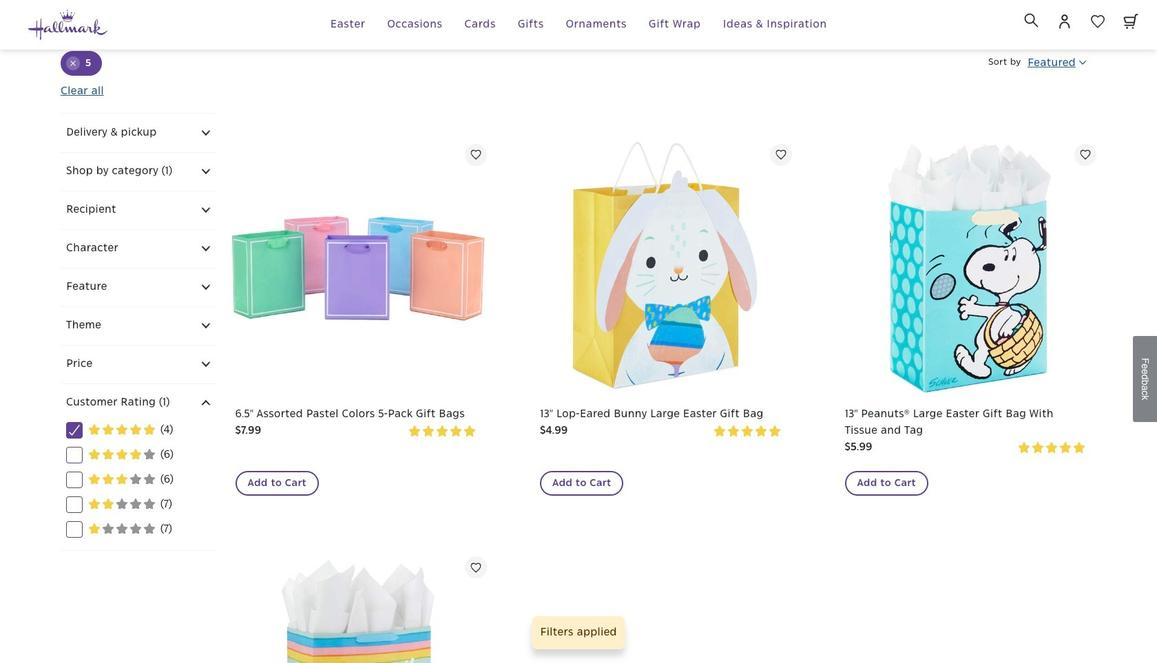Task type: describe. For each thing, give the bounding box(es) containing it.
main menu. menu bar
[[220, 0, 937, 50]]

customer rating element
[[61, 384, 216, 550]]

5.0 out of 5 rating, go to reviews section image for 13" lop-eared bunny large easter gift bag image
[[713, 425, 786, 438]]

4 checkbox
[[66, 447, 210, 463]]

hallmark logo image
[[28, 10, 107, 40]]

13" peanuts® large easter gift bag with tissue and tag image
[[839, 138, 1097, 396]]



Task type: vqa. For each thing, say whether or not it's contained in the screenshot.
SUPPLIES
no



Task type: locate. For each thing, give the bounding box(es) containing it.
5 checkbox
[[66, 422, 210, 439]]

15.5" chicks and colorful stripes xl easter gift bag with tissue paper image
[[230, 551, 487, 663]]

6.5" assorted pastel colors 5-pack gift bags image
[[230, 138, 487, 396]]

1 checkbox
[[66, 521, 210, 538]]

2 horizontal spatial 5.0 out of 5 rating, go to reviews section image
[[1018, 442, 1091, 454]]

remove filter 5 (customer rating) image
[[70, 61, 76, 66]]

sign in dropdown menu image
[[1057, 13, 1073, 30]]

1 horizontal spatial 5.0 out of 5 rating, go to reviews section image
[[713, 425, 786, 438]]

13" lop-eared bunny large easter gift bag image
[[535, 138, 792, 396]]

0 horizontal spatial 5.0 out of 5 rating, go to reviews section image
[[408, 425, 481, 438]]

2 checkbox
[[66, 497, 210, 513]]

alert
[[532, 616, 625, 650]]

5.0 out of 5 rating, go to reviews section image
[[408, 425, 481, 438], [713, 425, 786, 438], [1018, 442, 1091, 454]]

3 checkbox
[[66, 472, 210, 488]]

view your cart with 0 items. image
[[1123, 14, 1139, 29]]

5.0 out of 5 rating, go to reviews section image for 13" peanuts® large easter gift bag with tissue and tag image
[[1018, 442, 1091, 454]]

search image
[[1024, 13, 1039, 27]]

None search field
[[1016, 5, 1047, 36]]



